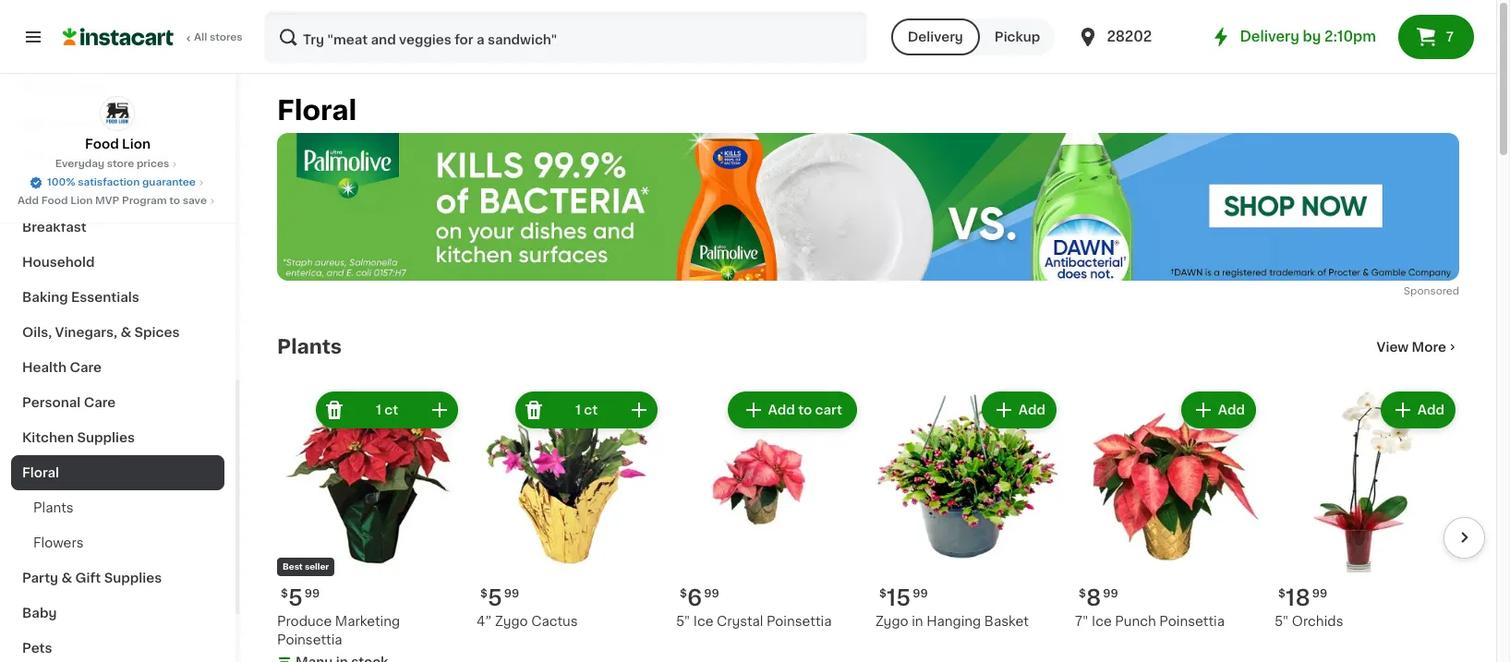Task type: vqa. For each thing, say whether or not it's contained in the screenshot.
which on the left of page
no



Task type: describe. For each thing, give the bounding box(es) containing it.
orchids
[[1292, 615, 1343, 628]]

$ for zygo in hanging basket
[[879, 588, 887, 599]]

oils,
[[22, 326, 52, 339]]

household
[[22, 256, 95, 269]]

$ 5 99 for 4"
[[480, 587, 519, 609]]

view more link
[[1377, 338, 1459, 357]]

15
[[887, 587, 911, 609]]

$ 5 99 for produce
[[281, 587, 320, 609]]

poinsettia inside produce marketing poinsettia
[[277, 634, 342, 647]]

5" ice crystal poinsettia
[[676, 615, 832, 628]]

baking essentials
[[22, 291, 139, 304]]

1 horizontal spatial floral
[[277, 97, 357, 124]]

oils, vinegars, & spices
[[22, 326, 180, 339]]

food lion link
[[85, 96, 151, 153]]

cactus
[[531, 615, 578, 628]]

spo
[[1404, 286, 1424, 296]]

dry
[[22, 115, 46, 128]]

$ for 7" ice punch poinsettia
[[1079, 588, 1086, 599]]

zygo in hanging basket
[[876, 615, 1029, 628]]

flowers link
[[11, 526, 224, 561]]

2:10pm
[[1324, 30, 1376, 43]]

instacart logo image
[[63, 26, 174, 48]]

2 zygo from the left
[[876, 615, 908, 628]]

delivery for delivery
[[908, 30, 963, 43]]

floral link
[[11, 455, 224, 490]]

$ 8 99
[[1079, 587, 1118, 609]]

28202 button
[[1077, 11, 1188, 63]]

plants link for flowers link on the bottom left of the page
[[11, 490, 224, 526]]

6
[[687, 587, 702, 609]]

stores
[[210, 32, 243, 42]]

product group containing 15
[[876, 388, 1060, 631]]

cart
[[815, 404, 842, 417]]

kitchen supplies
[[22, 431, 135, 444]]

dry goods & pasta link
[[11, 104, 224, 139]]

punch
[[1115, 615, 1156, 628]]

1 for produce marketing poinsettia
[[376, 404, 381, 417]]

food lion
[[85, 138, 151, 151]]

0 vertical spatial supplies
[[77, 431, 135, 444]]

28202
[[1107, 30, 1152, 43]]

basket
[[984, 615, 1029, 628]]

delivery button
[[891, 18, 980, 55]]

4"
[[477, 615, 492, 628]]

18
[[1286, 587, 1310, 609]]

99 for hanging
[[913, 588, 928, 599]]

1 ct for 4" zygo cactus
[[575, 404, 598, 417]]

more
[[1412, 341, 1446, 354]]

care for health care
[[70, 361, 102, 374]]

lion inside food lion link
[[122, 138, 151, 151]]

marketing
[[335, 615, 400, 628]]

add inside button
[[768, 404, 795, 417]]

delivery by 2:10pm
[[1240, 30, 1376, 43]]

condiments
[[22, 151, 104, 163]]

add button for 8
[[1183, 393, 1254, 427]]

mvp
[[95, 196, 119, 206]]

everyday
[[55, 159, 104, 169]]

1 horizontal spatial plants
[[277, 337, 342, 357]]

lion inside add food lion mvp program to save link
[[70, 196, 93, 206]]

7 button
[[1398, 15, 1474, 59]]

pasta
[[111, 115, 148, 128]]

remove 4" zygo cactus image
[[523, 399, 545, 421]]

$ for 5" ice crystal poinsettia
[[680, 588, 687, 599]]

100%
[[47, 177, 75, 188]]

baking
[[22, 291, 68, 304]]

increment quantity of 4" zygo cactus image
[[628, 399, 650, 421]]

guarantee
[[142, 177, 196, 188]]

increment quantity of produce marketing poinsettia image
[[429, 399, 451, 421]]

add food lion mvp program to save
[[18, 196, 207, 206]]

$ for 4" zygo cactus
[[480, 588, 488, 599]]

seller
[[305, 563, 329, 571]]

0 horizontal spatial food
[[41, 196, 68, 206]]

vinegars,
[[55, 326, 117, 339]]

nsored
[[1424, 286, 1459, 296]]

to inside button
[[798, 404, 812, 417]]

100% satisfaction guarantee
[[47, 177, 196, 188]]

in
[[912, 615, 923, 628]]

100% satisfaction guarantee button
[[29, 172, 207, 190]]

$ 18 99
[[1278, 587, 1328, 609]]

add button for 18
[[1383, 393, 1454, 427]]

delivery for delivery by 2:10pm
[[1240, 30, 1299, 43]]

store
[[107, 159, 134, 169]]

view more
[[1377, 341, 1446, 354]]

personal care link
[[11, 385, 224, 420]]

soups
[[139, 186, 181, 199]]

kitchen
[[22, 431, 74, 444]]

condiments & sauces link
[[11, 139, 224, 175]]

produce marketing poinsettia
[[277, 615, 400, 647]]

remove produce marketing poinsettia image
[[323, 399, 345, 421]]

1 for 4" zygo cactus
[[575, 404, 581, 417]]

beer
[[22, 80, 54, 93]]

essentials
[[71, 291, 139, 304]]

product group containing 18
[[1275, 388, 1459, 631]]

4" zygo cactus
[[477, 615, 578, 628]]

baby link
[[11, 596, 224, 631]]

best seller
[[283, 563, 329, 571]]

sauces
[[121, 151, 170, 163]]

satisfaction
[[78, 177, 140, 188]]

99 for cactus
[[504, 588, 519, 599]]

flowers
[[33, 537, 84, 550]]

canned
[[22, 186, 75, 199]]

7
[[1446, 30, 1454, 43]]

breakfast link
[[11, 210, 224, 245]]

8
[[1086, 587, 1101, 609]]



Task type: locate. For each thing, give the bounding box(es) containing it.
poinsettia for 8
[[1160, 615, 1225, 628]]

plants link for view more link
[[277, 336, 342, 358]]

3 99 from the left
[[704, 588, 719, 599]]

5 up the 4"
[[488, 587, 502, 609]]

5 up produce on the bottom of page
[[288, 587, 303, 609]]

plants up flowers at bottom
[[33, 502, 74, 514]]

0 vertical spatial food
[[85, 138, 119, 151]]

7"
[[1075, 615, 1089, 628]]

care up kitchen supplies link
[[84, 396, 116, 409]]

6 99 from the left
[[1312, 588, 1328, 599]]

7" ice punch poinsettia
[[1075, 615, 1225, 628]]

0 horizontal spatial ct
[[385, 404, 398, 417]]

0 vertical spatial lion
[[122, 138, 151, 151]]

1 horizontal spatial add button
[[1183, 393, 1254, 427]]

6 $ from the left
[[1278, 588, 1286, 599]]

1 horizontal spatial 1
[[575, 404, 581, 417]]

1 vertical spatial lion
[[70, 196, 93, 206]]

99 inside $ 6 99
[[704, 588, 719, 599]]

1 horizontal spatial delivery
[[1240, 30, 1299, 43]]

1 right remove 4" zygo cactus image at the bottom of the page
[[575, 404, 581, 417]]

$ inside $ 6 99
[[680, 588, 687, 599]]

pickup button
[[980, 18, 1055, 55]]

99 right 15
[[913, 588, 928, 599]]

&
[[57, 80, 67, 93], [97, 115, 108, 128], [107, 151, 118, 163], [125, 186, 136, 199], [120, 326, 131, 339], [61, 572, 72, 585]]

add
[[18, 196, 39, 206], [768, 404, 795, 417], [1019, 404, 1046, 417], [1218, 404, 1245, 417], [1418, 404, 1445, 417]]

0 vertical spatial floral
[[277, 97, 357, 124]]

to
[[169, 196, 180, 206], [798, 404, 812, 417]]

5 for produce
[[288, 587, 303, 609]]

plants
[[277, 337, 342, 357], [33, 502, 74, 514]]

ct for 4" zygo cactus
[[584, 404, 598, 417]]

1 99 from the left
[[305, 588, 320, 599]]

0 horizontal spatial delivery
[[908, 30, 963, 43]]

1 1 ct from the left
[[376, 404, 398, 417]]

5" for 6
[[676, 615, 690, 628]]

1 horizontal spatial food
[[85, 138, 119, 151]]

5
[[288, 587, 303, 609], [488, 587, 502, 609]]

all
[[194, 32, 207, 42]]

2 5 from the left
[[488, 587, 502, 609]]

add for 18
[[1418, 404, 1445, 417]]

99 inside $ 15 99
[[913, 588, 928, 599]]

delivery
[[1240, 30, 1299, 43], [908, 30, 963, 43]]

by
[[1303, 30, 1321, 43]]

add for 8
[[1218, 404, 1245, 417]]

99 up 4" zygo cactus
[[504, 588, 519, 599]]

99 for punch
[[1103, 588, 1118, 599]]

1 horizontal spatial 5"
[[1275, 615, 1289, 628]]

$ up zygo in hanging basket
[[879, 588, 887, 599]]

1 ct for produce marketing poinsettia
[[376, 404, 398, 417]]

5" down 6
[[676, 615, 690, 628]]

99 for crystal
[[704, 588, 719, 599]]

$ down best
[[281, 588, 288, 599]]

0 horizontal spatial to
[[169, 196, 180, 206]]

1 1 from the left
[[376, 404, 381, 417]]

ice for 6
[[694, 615, 714, 628]]

None search field
[[264, 11, 867, 63]]

care down "vinegars,"
[[70, 361, 102, 374]]

2 product group from the left
[[477, 388, 661, 631]]

to down guarantee
[[169, 196, 180, 206]]

product group containing 8
[[1075, 388, 1260, 631]]

1 5 from the left
[[288, 587, 303, 609]]

2 1 from the left
[[575, 404, 581, 417]]

Search field
[[266, 13, 865, 61]]

1 horizontal spatial to
[[798, 404, 812, 417]]

1 ct from the left
[[385, 404, 398, 417]]

add food lion mvp program to save link
[[18, 194, 218, 209]]

service type group
[[891, 18, 1055, 55]]

item carousel region
[[251, 381, 1485, 662]]

baby
[[22, 607, 57, 620]]

ice right 7"
[[1092, 615, 1112, 628]]

0 horizontal spatial add button
[[983, 393, 1055, 427]]

1 $ from the left
[[281, 588, 288, 599]]

4 $ from the left
[[879, 588, 887, 599]]

0 horizontal spatial lion
[[70, 196, 93, 206]]

$ 5 99 up produce on the bottom of page
[[281, 587, 320, 609]]

0 vertical spatial to
[[169, 196, 180, 206]]

everyday store prices
[[55, 159, 169, 169]]

1 horizontal spatial 5
[[488, 587, 502, 609]]

delivery left pickup button
[[908, 30, 963, 43]]

1 zygo from the left
[[495, 615, 528, 628]]

pets link
[[11, 631, 224, 662]]

oils, vinegars, & spices link
[[11, 315, 224, 350]]

program
[[122, 196, 167, 206]]

delivery inside delivery button
[[908, 30, 963, 43]]

product group
[[277, 388, 462, 662], [477, 388, 661, 631], [676, 388, 861, 631], [876, 388, 1060, 631], [1075, 388, 1260, 631], [1275, 388, 1459, 631]]

1 add button from the left
[[983, 393, 1055, 427]]

add for 15
[[1019, 404, 1046, 417]]

breakfast
[[22, 221, 87, 234]]

5" for 18
[[1275, 615, 1289, 628]]

poinsettia for 6
[[767, 615, 832, 628]]

1 vertical spatial floral
[[22, 466, 59, 479]]

$ for 5" orchids
[[1278, 588, 1286, 599]]

health
[[22, 361, 66, 374]]

prices
[[137, 159, 169, 169]]

baking essentials link
[[11, 280, 224, 315]]

1 vertical spatial supplies
[[104, 572, 162, 585]]

personal care
[[22, 396, 116, 409]]

1 horizontal spatial 1 ct
[[575, 404, 598, 417]]

floral
[[277, 97, 357, 124], [22, 466, 59, 479]]

everyday store prices link
[[55, 157, 180, 172]]

$ 5 99 up the 4"
[[480, 587, 519, 609]]

plants link up flowers at bottom
[[11, 490, 224, 526]]

4 product group from the left
[[876, 388, 1060, 631]]

goods inside canned goods & soups link
[[78, 186, 122, 199]]

delivery inside delivery by 2:10pm link
[[1240, 30, 1299, 43]]

2 horizontal spatial poinsettia
[[1160, 615, 1225, 628]]

5 product group from the left
[[1075, 388, 1260, 631]]

canned goods & soups
[[22, 186, 181, 199]]

1 right remove produce marketing poinsettia icon at the left of page
[[376, 404, 381, 417]]

1 vertical spatial goods
[[78, 186, 122, 199]]

0 horizontal spatial 1 ct
[[376, 404, 398, 417]]

99 for poinsettia
[[305, 588, 320, 599]]

goods
[[50, 115, 94, 128], [78, 186, 122, 199]]

99 right the 8 at the bottom of the page
[[1103, 588, 1118, 599]]

2 ct from the left
[[584, 404, 598, 417]]

add to cart button
[[729, 393, 855, 427]]

1 vertical spatial plants
[[33, 502, 74, 514]]

spices
[[134, 326, 180, 339]]

2 ice from the left
[[1092, 615, 1112, 628]]

0 vertical spatial goods
[[50, 115, 94, 128]]

0 horizontal spatial plants link
[[11, 490, 224, 526]]

food up everyday store prices
[[85, 138, 119, 151]]

poinsettia right punch
[[1160, 615, 1225, 628]]

1 vertical spatial care
[[84, 396, 116, 409]]

$ up "5" orchids"
[[1278, 588, 1286, 599]]

$ up the 4"
[[480, 588, 488, 599]]

99 inside $ 18 99
[[1312, 588, 1328, 599]]

zygo right the 4"
[[495, 615, 528, 628]]

poinsettia down produce on the bottom of page
[[277, 634, 342, 647]]

view
[[1377, 341, 1409, 354]]

• sponsored: ultra palmolive® antibacterial kills 99% of bacteria* on your dishes and kitchen surfaces vs. dawn® antibacterial does not**. *staph aureus, salmonella enterica, and e. coli 0157:h7 **dawn is a registered trademark of procter & gamble company. image
[[277, 133, 1459, 281]]

2 horizontal spatial add button
[[1383, 393, 1454, 427]]

99 right 6
[[704, 588, 719, 599]]

party
[[22, 572, 58, 585]]

hanging
[[927, 615, 981, 628]]

lion
[[122, 138, 151, 151], [70, 196, 93, 206]]

condiments & sauces
[[22, 151, 170, 163]]

0 horizontal spatial zygo
[[495, 615, 528, 628]]

$ 15 99
[[879, 587, 928, 609]]

food lion logo image
[[100, 96, 135, 131]]

all stores link
[[63, 11, 244, 63]]

5" down the 18
[[1275, 615, 1289, 628]]

5 99 from the left
[[1103, 588, 1118, 599]]

2 $ 5 99 from the left
[[480, 587, 519, 609]]

2 add button from the left
[[1183, 393, 1254, 427]]

$ inside $ 18 99
[[1278, 588, 1286, 599]]

1 horizontal spatial $ 5 99
[[480, 587, 519, 609]]

4 99 from the left
[[913, 588, 928, 599]]

poinsettia right crystal
[[767, 615, 832, 628]]

ct for produce marketing poinsettia
[[385, 404, 398, 417]]

$ 6 99
[[680, 587, 719, 609]]

$ inside $ 8 99
[[1079, 588, 1086, 599]]

0 vertical spatial care
[[70, 361, 102, 374]]

add button for 15
[[983, 393, 1055, 427]]

0 horizontal spatial 1
[[376, 404, 381, 417]]

1 ct right remove 4" zygo cactus image at the bottom of the page
[[575, 404, 598, 417]]

goods inside the dry goods & pasta link
[[50, 115, 94, 128]]

produce
[[277, 615, 332, 628]]

0 horizontal spatial poinsettia
[[277, 634, 342, 647]]

$ up 5" ice crystal poinsettia
[[680, 588, 687, 599]]

0 horizontal spatial 5"
[[676, 615, 690, 628]]

3 $ from the left
[[680, 588, 687, 599]]

1 vertical spatial to
[[798, 404, 812, 417]]

1 horizontal spatial ct
[[584, 404, 598, 417]]

goods for canned
[[78, 186, 122, 199]]

$ up 7"
[[1079, 588, 1086, 599]]

0 horizontal spatial 5
[[288, 587, 303, 609]]

ice for 8
[[1092, 615, 1112, 628]]

delivery left by
[[1240, 30, 1299, 43]]

product group containing 6
[[676, 388, 861, 631]]

health care
[[22, 361, 102, 374]]

1 horizontal spatial ice
[[1092, 615, 1112, 628]]

1 product group from the left
[[277, 388, 462, 662]]

99 down "seller"
[[305, 588, 320, 599]]

ct left increment quantity of produce marketing poinsettia icon on the bottom
[[385, 404, 398, 417]]

dry goods & pasta
[[22, 115, 148, 128]]

0 vertical spatial plants
[[277, 337, 342, 357]]

zygo
[[495, 615, 528, 628], [876, 615, 908, 628]]

2 5" from the left
[[1275, 615, 1289, 628]]

delivery by 2:10pm link
[[1210, 26, 1376, 48]]

1 horizontal spatial poinsettia
[[767, 615, 832, 628]]

add button
[[983, 393, 1055, 427], [1183, 393, 1254, 427], [1383, 393, 1454, 427]]

kitchen supplies link
[[11, 420, 224, 455]]

5" orchids
[[1275, 615, 1343, 628]]

1 $ 5 99 from the left
[[281, 587, 320, 609]]

0 horizontal spatial plants
[[33, 502, 74, 514]]

care for personal care
[[84, 396, 116, 409]]

$ for produce marketing poinsettia
[[281, 588, 288, 599]]

2 1 ct from the left
[[575, 404, 598, 417]]

plants up remove produce marketing poinsettia icon at the left of page
[[277, 337, 342, 357]]

save
[[183, 196, 207, 206]]

2 99 from the left
[[504, 588, 519, 599]]

gift
[[75, 572, 101, 585]]

1 ct
[[376, 404, 398, 417], [575, 404, 598, 417]]

care
[[70, 361, 102, 374], [84, 396, 116, 409]]

add to cart
[[768, 404, 842, 417]]

2 $ from the left
[[480, 588, 488, 599]]

ct left increment quantity of 4" zygo cactus image
[[584, 404, 598, 417]]

floral inside floral link
[[22, 466, 59, 479]]

1 ice from the left
[[694, 615, 714, 628]]

poinsettia
[[767, 615, 832, 628], [1160, 615, 1225, 628], [277, 634, 342, 647]]

food
[[85, 138, 119, 151], [41, 196, 68, 206]]

1 horizontal spatial plants link
[[277, 336, 342, 358]]

1 horizontal spatial zygo
[[876, 615, 908, 628]]

plants link
[[277, 336, 342, 358], [11, 490, 224, 526]]

party & gift supplies link
[[11, 561, 224, 596]]

5 $ from the left
[[1079, 588, 1086, 599]]

99 inside $ 8 99
[[1103, 588, 1118, 599]]

0 horizontal spatial $ 5 99
[[281, 587, 320, 609]]

1 vertical spatial plants link
[[11, 490, 224, 526]]

supplies up baby link
[[104, 572, 162, 585]]

0 vertical spatial plants link
[[277, 336, 342, 358]]

6 product group from the left
[[1275, 388, 1459, 631]]

canned goods & soups link
[[11, 175, 224, 210]]

0 horizontal spatial floral
[[22, 466, 59, 479]]

1 vertical spatial food
[[41, 196, 68, 206]]

1 5" from the left
[[676, 615, 690, 628]]

all stores
[[194, 32, 243, 42]]

1 ct left increment quantity of produce marketing poinsettia icon on the bottom
[[376, 404, 398, 417]]

zygo down 15
[[876, 615, 908, 628]]

plants link up remove produce marketing poinsettia icon at the left of page
[[277, 336, 342, 358]]

household link
[[11, 245, 224, 280]]

5 for 4"
[[488, 587, 502, 609]]

goods for dry
[[50, 115, 94, 128]]

cider
[[71, 80, 107, 93]]

supplies
[[77, 431, 135, 444], [104, 572, 162, 585]]

0 horizontal spatial ice
[[694, 615, 714, 628]]

lion left mvp
[[70, 196, 93, 206]]

beer & cider
[[22, 80, 107, 93]]

best
[[283, 563, 303, 571]]

food down 100%
[[41, 196, 68, 206]]

to left cart on the bottom right of page
[[798, 404, 812, 417]]

3 product group from the left
[[676, 388, 861, 631]]

1 horizontal spatial lion
[[122, 138, 151, 151]]

ice down $ 6 99 at the left of the page
[[694, 615, 714, 628]]

1
[[376, 404, 381, 417], [575, 404, 581, 417]]

supplies up floral link
[[77, 431, 135, 444]]

3 add button from the left
[[1383, 393, 1454, 427]]

99 right the 18
[[1312, 588, 1328, 599]]

beer & cider link
[[11, 69, 224, 104]]

pickup
[[995, 30, 1040, 43]]

$ inside $ 15 99
[[879, 588, 887, 599]]

lion down pasta
[[122, 138, 151, 151]]



